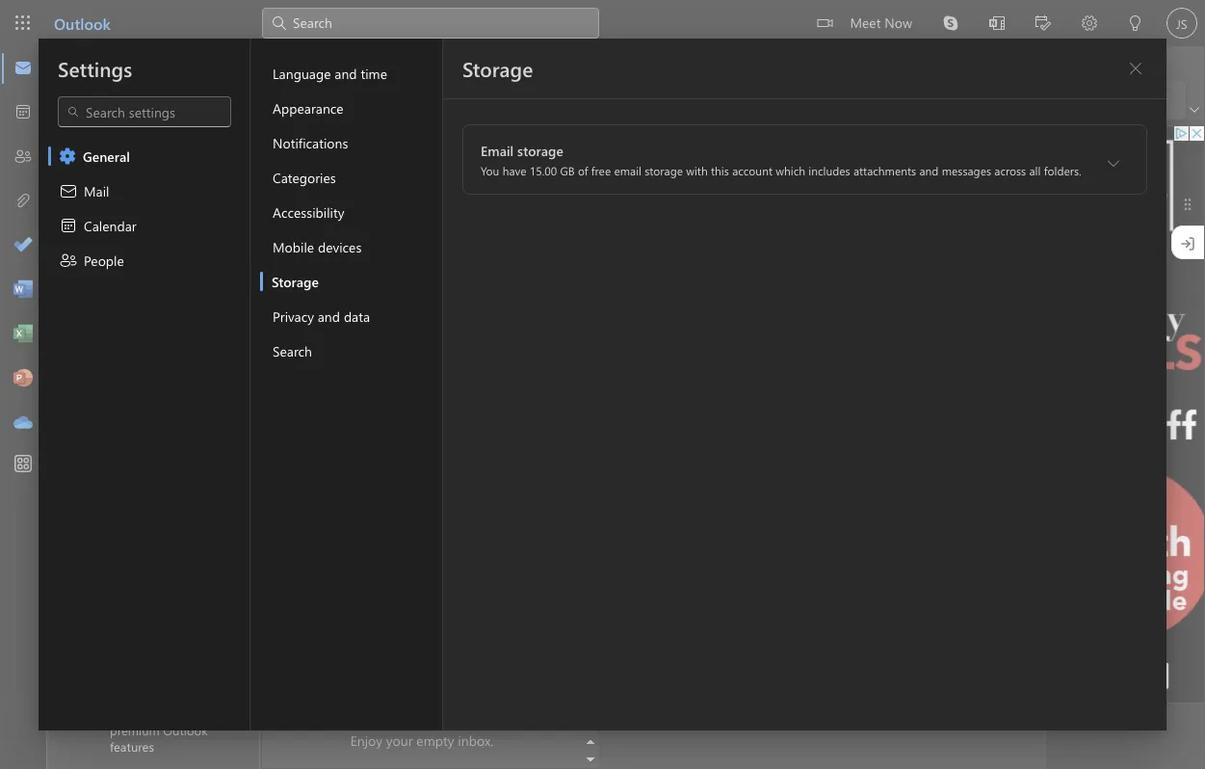 Task type: vqa. For each thing, say whether or not it's contained in the screenshot.
leftmost the AM
no



Task type: locate. For each thing, give the bounding box(es) containing it.
6
[[339, 312, 346, 330]]

1 vertical spatial of
[[323, 312, 335, 330]]

language and time button
[[260, 56, 442, 91]]

1 horizontal spatial 
[[1105, 153, 1124, 172]]

 right 
[[89, 139, 104, 155]]


[[68, 91, 88, 110]]


[[559, 144, 578, 163]]

meet
[[851, 13, 881, 31]]

0 vertical spatial of
[[578, 163, 589, 178]]

accessibility
[[273, 203, 345, 221]]

1 vertical spatial your
[[386, 731, 413, 749]]

application containing settings
[[0, 0, 1206, 769]]

appearance button
[[260, 91, 442, 125]]

products
[[522, 200, 576, 218]]

time
[[361, 64, 387, 82]]

general
[[83, 147, 130, 165]]

application
[[0, 0, 1206, 769]]

and for time
[[335, 64, 357, 82]]

calendar image
[[13, 103, 33, 122]]


[[59, 216, 78, 235]]

metaldecking.com
[[328, 181, 440, 199]]

 for favorites
[[89, 139, 104, 155]]

 for email storage
[[1105, 153, 1124, 172]]

settings
[[58, 55, 132, 82]]

outlook up  "button"
[[54, 13, 111, 33]]

and left time
[[335, 64, 357, 82]]

storage tab panel
[[443, 39, 1167, 731]]

you
[[481, 163, 500, 178]]

home
[[110, 52, 147, 70]]

1 horizontal spatial of
[[578, 163, 589, 178]]

your down done
[[386, 731, 413, 749]]

includes
[[809, 163, 851, 178]]

search button
[[260, 334, 442, 368]]

 right folders.
[[1105, 153, 1124, 172]]

0 vertical spatial your
[[361, 351, 387, 369]]

mail image
[[13, 59, 33, 78]]

0 horizontal spatial storage
[[272, 272, 319, 290]]

your left 'look'
[[361, 351, 387, 369]]

deck
[[398, 200, 429, 218]]

0 vertical spatial storage
[[463, 55, 533, 82]]

day
[[461, 706, 483, 724]]

0 horizontal spatial outlook
[[54, 13, 111, 33]]

outlook inside banner
[[54, 13, 111, 33]]

of right gb
[[578, 163, 589, 178]]

 button for favorites
[[79, 129, 112, 165]]

 inside storage tab panel
[[1105, 153, 1124, 172]]

 button
[[1121, 53, 1152, 84]]

 button inside favorites tree item
[[79, 129, 112, 165]]

meet now
[[851, 13, 913, 31]]

m
[[298, 190, 310, 208]]

of inside message list section
[[323, 312, 335, 330]]

message list section
[[262, 123, 600, 769]]

2 vertical spatial and
[[318, 307, 340, 325]]

inbox
[[330, 138, 369, 159]]

privacy and data
[[273, 307, 370, 325]]

 inside favorites tree item
[[89, 139, 104, 155]]

1 vertical spatial storage
[[272, 272, 319, 290]]

1 vertical spatial storage
[[645, 163, 683, 178]]

email
[[614, 163, 642, 178]]


[[59, 181, 78, 200]]

have
[[503, 163, 527, 178]]


[[818, 15, 833, 31]]

0 horizontal spatial 
[[89, 139, 104, 155]]

1 horizontal spatial storage
[[463, 55, 533, 82]]

document
[[0, 0, 1206, 769]]

people
[[84, 251, 124, 269]]

attachments
[[854, 163, 917, 178]]

and
[[335, 64, 357, 82], [920, 163, 939, 178], [318, 307, 340, 325]]

and left messages
[[920, 163, 939, 178]]

1 horizontal spatial  button
[[1099, 146, 1130, 176]]

 calendar
[[59, 216, 137, 235]]

 button right folders.
[[1099, 146, 1130, 176]]

 button right 
[[79, 129, 112, 165]]

of inside email storage you have 15.00 gb of free email storage with this account which includes attachments and messages across all folders.
[[578, 163, 589, 178]]

storage up email
[[463, 55, 533, 82]]


[[89, 139, 104, 155], [1105, 153, 1124, 172]]

accessibility button
[[260, 195, 442, 229]]

upgrade
[[312, 544, 364, 561]]

and left data
[[318, 307, 340, 325]]

premium outlook features
[[110, 722, 208, 755]]

this
[[711, 163, 730, 178]]

 button for email storage
[[1099, 146, 1130, 176]]

0 horizontal spatial of
[[323, 312, 335, 330]]

storage up 15.00
[[518, 141, 564, 159]]

1 vertical spatial outlook
[[163, 722, 208, 739]]

complete
[[350, 312, 405, 330]]


[[114, 254, 133, 274]]

of right 0
[[323, 312, 335, 330]]

1 vertical spatial and
[[920, 163, 939, 178]]

outlook
[[54, 13, 111, 33], [163, 722, 208, 739]]

get
[[274, 270, 295, 288]]

and inside email storage you have 15.00 gb of free email storage with this account which includes attachments and messages across all folders.
[[920, 163, 939, 178]]

tab list
[[95, 46, 278, 76]]

outlook right premium at the left bottom
[[163, 722, 208, 739]]

storage left the with
[[645, 163, 683, 178]]

appearance
[[273, 99, 344, 117]]

storage down mobile
[[272, 272, 319, 290]]


[[281, 351, 301, 370]]

your
[[361, 351, 387, 369], [386, 731, 413, 749]]

search
[[273, 342, 312, 360]]

1 horizontal spatial outlook
[[163, 722, 208, 739]]

dialog
[[0, 0, 1206, 769]]

to
[[368, 544, 380, 561]]

0 vertical spatial outlook
[[54, 13, 111, 33]]

0 vertical spatial storage
[[518, 141, 564, 159]]

privacy
[[273, 307, 314, 325]]

mail
[[84, 182, 109, 200]]


[[281, 312, 301, 332]]


[[59, 251, 78, 270]]

started
[[299, 270, 342, 288]]

mobile devices
[[273, 238, 362, 255]]

0 horizontal spatial  button
[[79, 129, 112, 165]]

storage
[[518, 141, 564, 159], [645, 163, 683, 178]]

left-rail-appbar navigation
[[4, 46, 42, 445]]

0 vertical spatial and
[[335, 64, 357, 82]]


[[67, 105, 80, 119]]

inbox.
[[458, 731, 494, 749]]

of
[[578, 163, 589, 178], [323, 312, 335, 330]]

email
[[481, 141, 514, 159]]

0 horizontal spatial storage
[[518, 141, 564, 159]]

 button
[[79, 129, 112, 165], [1099, 146, 1130, 176]]

layout group
[[310, 81, 500, 116]]

settings heading
[[58, 55, 132, 82]]

more apps image
[[13, 455, 33, 474]]

0
[[312, 312, 320, 330]]



Task type: describe. For each thing, give the bounding box(es) containing it.
1 horizontal spatial storage
[[645, 163, 683, 178]]

view
[[92, 91, 120, 109]]

metaldecking.com image
[[289, 184, 320, 215]]

choose your look
[[312, 351, 417, 369]]

document containing settings
[[0, 0, 1206, 769]]

which
[[776, 163, 806, 178]]

csm metal deck - high quality products
[[328, 200, 576, 218]]

categories button
[[260, 160, 442, 195]]


[[66, 53, 86, 74]]

favorites tree
[[69, 121, 225, 322]]

settings tab list
[[39, 39, 251, 731]]

language
[[273, 64, 331, 82]]

messages
[[942, 163, 992, 178]]

notifications button
[[260, 125, 442, 160]]

get started
[[274, 270, 342, 288]]

help button
[[220, 46, 277, 76]]

favorites tree item
[[69, 129, 225, 168]]

0 of 6 complete
[[312, 312, 405, 330]]

quality
[[475, 200, 519, 218]]

powerpoint image
[[13, 369, 33, 388]]

 button
[[57, 47, 95, 80]]

ad
[[498, 183, 510, 196]]

outlook link
[[54, 0, 111, 46]]

all done for the day enjoy your empty inbox.
[[350, 706, 494, 749]]

look
[[391, 351, 417, 369]]

people image
[[13, 147, 33, 167]]

word image
[[13, 280, 33, 300]]

mobile
[[273, 238, 314, 255]]

email storage you have 15.00 gb of free email storage with this account which includes attachments and messages across all folders.
[[481, 141, 1082, 178]]

upgrade to microsoft 365
[[312, 544, 466, 561]]

done
[[381, 706, 412, 724]]

and for data
[[318, 307, 340, 325]]

all
[[361, 706, 377, 724]]

for
[[416, 706, 434, 724]]

categories
[[273, 168, 336, 186]]

mobile devices button
[[260, 229, 442, 264]]

folders.
[[1045, 163, 1082, 178]]


[[58, 147, 77, 166]]

onedrive image
[[13, 414, 33, 433]]

help
[[235, 52, 263, 70]]

dialog containing settings
[[0, 0, 1206, 769]]

empty
[[417, 731, 454, 749]]

Search settings search field
[[80, 102, 211, 121]]

high
[[442, 200, 471, 218]]

365
[[444, 544, 466, 561]]

tab list containing home
[[95, 46, 278, 76]]

storage heading
[[463, 55, 533, 82]]

gb
[[561, 163, 575, 178]]

privacy and data button
[[260, 299, 442, 334]]

home button
[[96, 46, 161, 76]]

all
[[1030, 163, 1041, 178]]

enjoy
[[350, 731, 383, 749]]

storage button
[[260, 264, 442, 299]]

outlook inside premium outlook features
[[163, 722, 208, 739]]

settings
[[124, 91, 170, 109]]

to do image
[[13, 236, 33, 255]]

files image
[[13, 192, 33, 211]]

csm
[[328, 200, 356, 218]]

favorites
[[116, 137, 178, 157]]

account
[[733, 163, 773, 178]]

metal
[[360, 200, 395, 218]]

devices
[[318, 238, 362, 255]]

storage inside tab panel
[[463, 55, 533, 82]]

excel image
[[13, 325, 33, 344]]

data
[[344, 307, 370, 325]]

storage inside button
[[272, 272, 319, 290]]

microsoft
[[384, 544, 440, 561]]

 button
[[553, 139, 584, 166]]

premium
[[110, 722, 160, 739]]

choose
[[312, 351, 357, 369]]

premium outlook features button
[[69, 678, 260, 769]]

features
[[110, 738, 154, 755]]

outlook banner
[[0, 0, 1206, 46]]

your inside all done for the day enjoy your empty inbox.
[[386, 731, 413, 749]]

15.00
[[530, 163, 557, 178]]

the
[[437, 706, 457, 724]]


[[1129, 61, 1144, 76]]


[[114, 216, 133, 235]]

-
[[432, 200, 438, 218]]

notifications
[[273, 133, 348, 151]]

with
[[687, 163, 708, 178]]


[[114, 177, 133, 197]]

across
[[995, 163, 1027, 178]]

now
[[885, 13, 913, 31]]

calendar
[[84, 216, 137, 234]]



